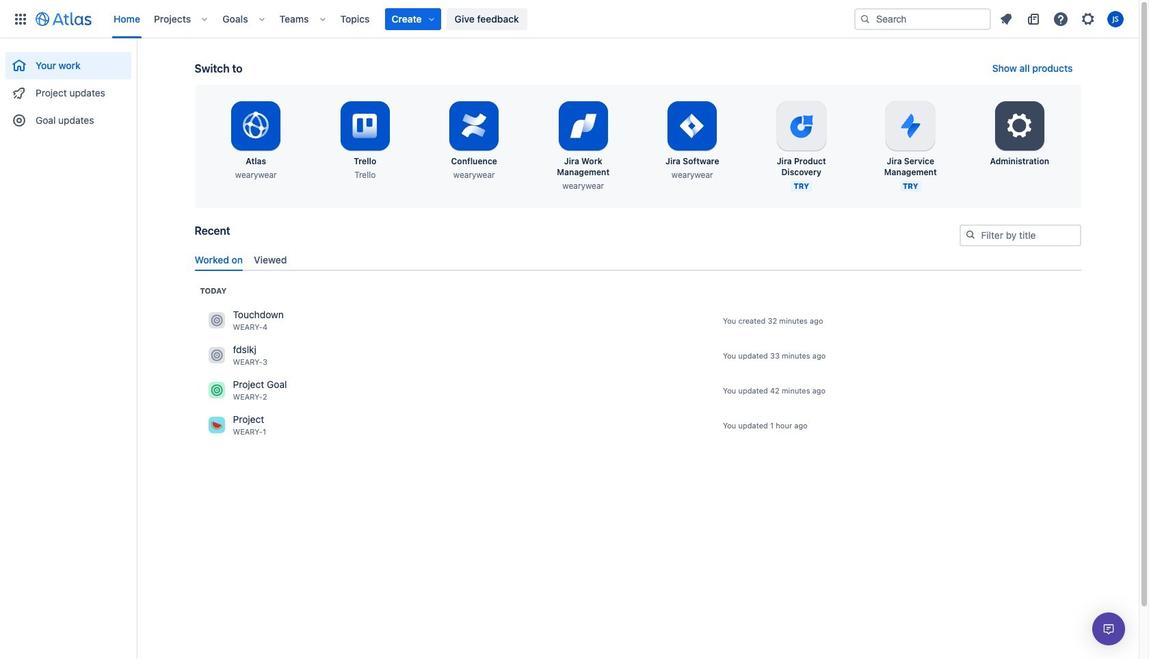 Task type: locate. For each thing, give the bounding box(es) containing it.
banner
[[0, 0, 1140, 38]]

search image
[[860, 13, 871, 24]]

switch to... image
[[12, 11, 29, 27]]

townsquare image
[[208, 312, 225, 329], [208, 347, 225, 364], [208, 382, 225, 399], [208, 417, 225, 433]]

1 townsquare image from the top
[[208, 312, 225, 329]]

2 townsquare image from the top
[[208, 347, 225, 364]]

search image
[[965, 229, 976, 240]]

group
[[5, 38, 131, 138]]

Filter by title field
[[961, 226, 1080, 245]]

heading
[[200, 285, 227, 296]]

settings image
[[1004, 110, 1037, 142]]

settings image
[[1081, 11, 1097, 27]]

tab list
[[189, 248, 1087, 271]]

notifications image
[[999, 11, 1015, 27]]



Task type: vqa. For each thing, say whether or not it's contained in the screenshot.
Account 'image' on the right top
yes



Task type: describe. For each thing, give the bounding box(es) containing it.
open intercom messenger image
[[1101, 621, 1118, 637]]

help image
[[1053, 11, 1070, 27]]

3 townsquare image from the top
[[208, 382, 225, 399]]

account image
[[1108, 11, 1125, 27]]

4 townsquare image from the top
[[208, 417, 225, 433]]

top element
[[8, 0, 855, 38]]

Search field
[[855, 8, 992, 30]]



